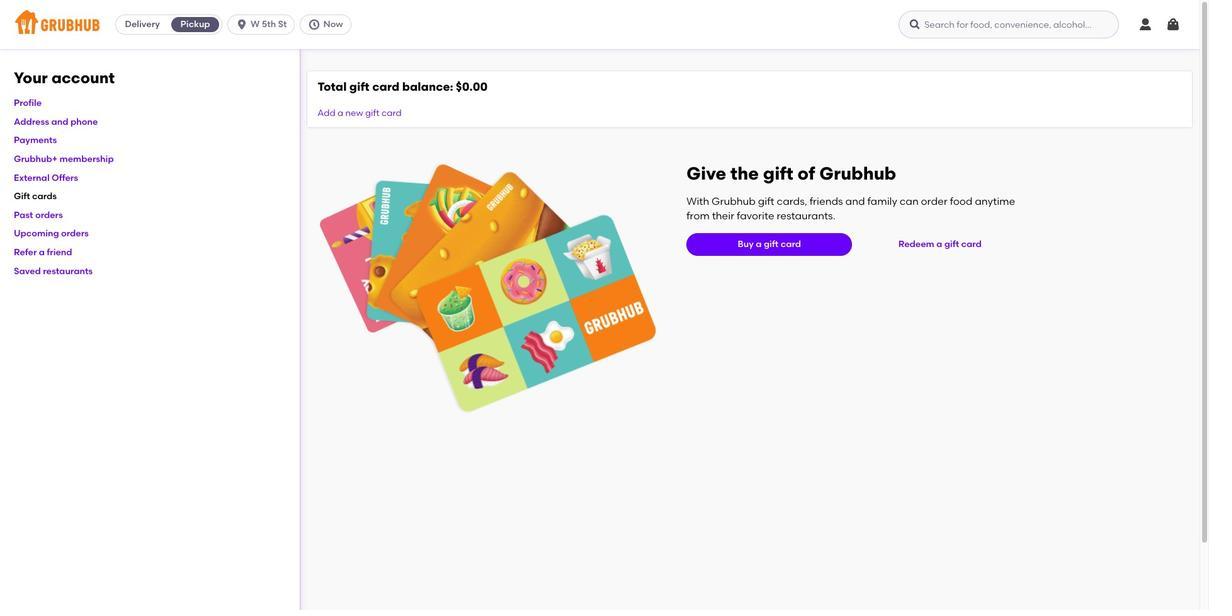 Task type: vqa. For each thing, say whether or not it's contained in the screenshot.
left And
yes



Task type: locate. For each thing, give the bounding box(es) containing it.
a right redeem
[[937, 239, 943, 250]]

grubhub up their
[[712, 195, 756, 207]]

redeem a gift card
[[899, 239, 982, 250]]

grubhub
[[820, 163, 897, 184], [712, 195, 756, 207]]

and
[[51, 116, 68, 127], [846, 195, 866, 207]]

0 vertical spatial and
[[51, 116, 68, 127]]

add a new gift card
[[318, 108, 402, 119]]

1 vertical spatial and
[[846, 195, 866, 207]]

upcoming orders link
[[14, 228, 89, 239]]

and left phone
[[51, 116, 68, 127]]

address and phone link
[[14, 116, 98, 127]]

add
[[318, 108, 336, 119]]

a inside button
[[937, 239, 943, 250]]

restaurants
[[43, 266, 93, 276]]

gift up favorite
[[759, 195, 775, 207]]

their
[[713, 210, 735, 222]]

a left new
[[338, 108, 344, 119]]

orders up friend
[[61, 228, 89, 239]]

0 vertical spatial grubhub
[[820, 163, 897, 184]]

svg image inside now button
[[308, 18, 321, 31]]

a for buy
[[756, 239, 762, 250]]

orders for past orders
[[35, 210, 63, 220]]

redeem
[[899, 239, 935, 250]]

saved
[[14, 266, 41, 276]]

a
[[338, 108, 344, 119], [756, 239, 762, 250], [937, 239, 943, 250], [39, 247, 45, 258]]

orders for upcoming orders
[[61, 228, 89, 239]]

5th
[[262, 19, 276, 30]]

w 5th st
[[251, 19, 287, 30]]

with grubhub gift cards, friends and family can order food anytime from their favorite restaurants.
[[687, 195, 1016, 222]]

order
[[922, 195, 948, 207]]

svg image
[[1166, 17, 1182, 32], [236, 18, 248, 31], [308, 18, 321, 31], [909, 18, 922, 31]]

address
[[14, 116, 49, 127]]

1 vertical spatial orders
[[61, 228, 89, 239]]

from
[[687, 210, 710, 222]]

gift right new
[[366, 108, 380, 119]]

grubhub inside with grubhub gift cards, friends and family can order food anytime from their favorite restaurants.
[[712, 195, 756, 207]]

gift inside button
[[945, 239, 960, 250]]

card down food
[[962, 239, 982, 250]]

give
[[687, 163, 727, 184]]

w
[[251, 19, 260, 30]]

new
[[346, 108, 363, 119]]

profile
[[14, 98, 42, 109]]

1 horizontal spatial and
[[846, 195, 866, 207]]

can
[[900, 195, 919, 207]]

buy
[[738, 239, 754, 250]]

gift
[[350, 79, 370, 94], [366, 108, 380, 119], [764, 163, 794, 184], [759, 195, 775, 207], [764, 239, 779, 250], [945, 239, 960, 250]]

0 vertical spatial orders
[[35, 210, 63, 220]]

a right "buy"
[[756, 239, 762, 250]]

cards
[[32, 191, 57, 202]]

gift right "buy"
[[764, 239, 779, 250]]

gift right redeem
[[945, 239, 960, 250]]

the
[[731, 163, 759, 184]]

gift left the of
[[764, 163, 794, 184]]

0 horizontal spatial and
[[51, 116, 68, 127]]

w 5th st button
[[228, 14, 300, 35]]

total
[[318, 79, 347, 94]]

orders up upcoming orders link
[[35, 210, 63, 220]]

1 vertical spatial grubhub
[[712, 195, 756, 207]]

refer
[[14, 247, 37, 258]]

past orders link
[[14, 210, 63, 220]]

grubhub up with grubhub gift cards, friends and family can order food anytime from their favorite restaurants.
[[820, 163, 897, 184]]

delivery button
[[116, 14, 169, 35]]

1 horizontal spatial grubhub
[[820, 163, 897, 184]]

saved restaurants
[[14, 266, 93, 276]]

gift for redeem a gift card
[[945, 239, 960, 250]]

a for add
[[338, 108, 344, 119]]

give the gift of grubhub
[[687, 163, 897, 184]]

card
[[373, 79, 400, 94], [382, 108, 402, 119], [781, 239, 802, 250], [962, 239, 982, 250]]

and inside with grubhub gift cards, friends and family can order food anytime from their favorite restaurants.
[[846, 195, 866, 207]]

gift cards
[[14, 191, 57, 202]]

orders
[[35, 210, 63, 220], [61, 228, 89, 239]]

your
[[14, 69, 48, 87]]

a right refer
[[39, 247, 45, 258]]

pickup button
[[169, 14, 222, 35]]

gift up the add a new gift card
[[350, 79, 370, 94]]

friends
[[810, 195, 844, 207]]

gift inside with grubhub gift cards, friends and family can order food anytime from their favorite restaurants.
[[759, 195, 775, 207]]

cards,
[[777, 195, 808, 207]]

offers
[[52, 172, 78, 183]]

of
[[798, 163, 816, 184]]

and left family
[[846, 195, 866, 207]]

total gift card balance: $0.00
[[318, 79, 488, 94]]

0 horizontal spatial grubhub
[[712, 195, 756, 207]]

family
[[868, 195, 898, 207]]

grubhub+
[[14, 154, 57, 164]]

phone
[[71, 116, 98, 127]]



Task type: describe. For each thing, give the bounding box(es) containing it.
grubhub+ membership link
[[14, 154, 114, 164]]

pickup
[[181, 19, 210, 30]]

redeem a gift card button
[[894, 233, 987, 256]]

external offers
[[14, 172, 78, 183]]

balance:
[[403, 79, 454, 94]]

external offers link
[[14, 172, 78, 183]]

payments
[[14, 135, 57, 146]]

membership
[[60, 154, 114, 164]]

anytime
[[976, 195, 1016, 207]]

buy a gift card
[[738, 239, 802, 250]]

payments link
[[14, 135, 57, 146]]

favorite
[[737, 210, 775, 222]]

main navigation navigation
[[0, 0, 1201, 49]]

upcoming orders
[[14, 228, 89, 239]]

buy a gift card link
[[687, 233, 853, 256]]

external
[[14, 172, 50, 183]]

food
[[951, 195, 973, 207]]

profile link
[[14, 98, 42, 109]]

gift cards link
[[14, 191, 57, 202]]

friend
[[47, 247, 72, 258]]

a for refer
[[39, 247, 45, 258]]

a for redeem
[[937, 239, 943, 250]]

card up the add a new gift card
[[373, 79, 400, 94]]

gift for buy a gift card
[[764, 239, 779, 250]]

restaurants.
[[777, 210, 836, 222]]

gift for give the gift of grubhub
[[764, 163, 794, 184]]

with
[[687, 195, 710, 207]]

$0.00
[[456, 79, 488, 94]]

svg image
[[1139, 17, 1154, 32]]

svg image inside the w 5th st button
[[236, 18, 248, 31]]

delivery
[[125, 19, 160, 30]]

Search for food, convenience, alcohol... search field
[[899, 11, 1120, 38]]

refer a friend
[[14, 247, 72, 258]]

st
[[278, 19, 287, 30]]

gift card image
[[320, 163, 657, 414]]

saved restaurants link
[[14, 266, 93, 276]]

card inside button
[[962, 239, 982, 250]]

address and phone
[[14, 116, 98, 127]]

upcoming
[[14, 228, 59, 239]]

account
[[51, 69, 115, 87]]

grubhub+ membership
[[14, 154, 114, 164]]

card down the total gift card balance: $0.00
[[382, 108, 402, 119]]

card down the restaurants.
[[781, 239, 802, 250]]

gift
[[14, 191, 30, 202]]

your account
[[14, 69, 115, 87]]

now button
[[300, 14, 357, 35]]

past
[[14, 210, 33, 220]]

now
[[324, 19, 343, 30]]

refer a friend link
[[14, 247, 72, 258]]

past orders
[[14, 210, 63, 220]]

gift for with grubhub gift cards, friends and family can order food anytime from their favorite restaurants.
[[759, 195, 775, 207]]



